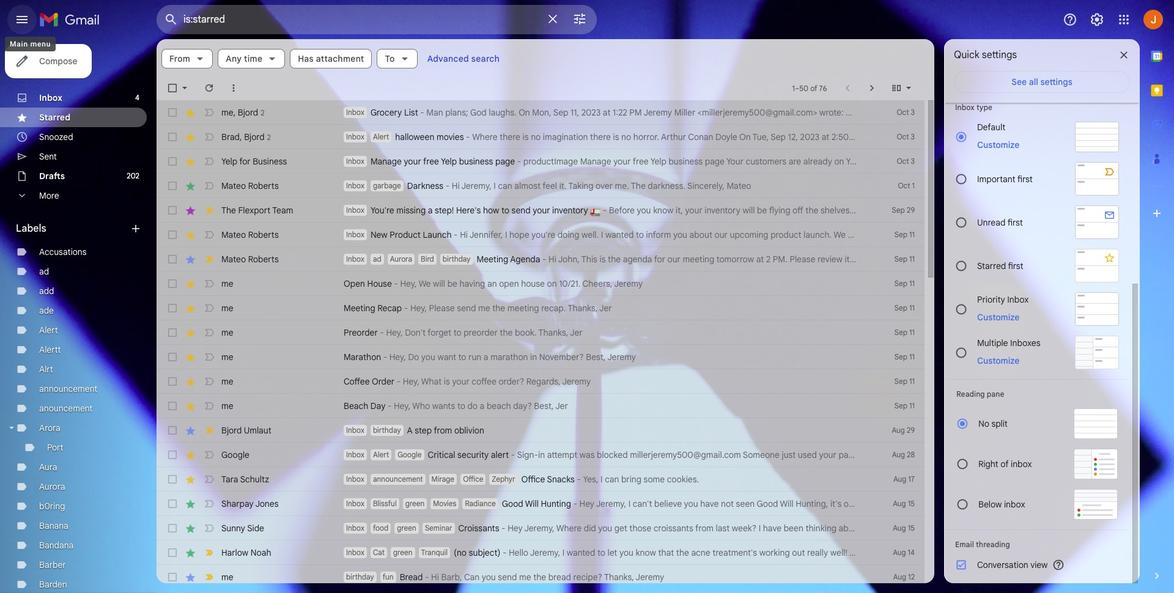 Task type: describe. For each thing, give the bounding box(es) containing it.
jeremy right the november?
[[607, 352, 636, 363]]

priority
[[977, 294, 1005, 305]]

- right bread at bottom left
[[425, 572, 429, 583]]

1 sunny from the left
[[221, 523, 245, 534]]

jeremy, up you're missing a step! here's how to send your inventory
[[461, 180, 492, 191]]

port link
[[47, 442, 63, 453]]

oct 1
[[898, 181, 915, 190]]

your left coffee
[[452, 376, 469, 387]]

jeremy, right hello
[[530, 547, 560, 558]]

0 vertical spatial 1
[[792, 83, 795, 93]]

you right can
[[482, 572, 496, 583]]

sunny side
[[221, 523, 264, 534]]

jeremy right 'cheers,'
[[614, 278, 643, 289]]

please
[[429, 303, 455, 314]]

2 vertical spatial send
[[498, 572, 517, 583]]

beach
[[487, 401, 511, 412]]

a right do
[[480, 401, 485, 412]]

i right yes,
[[601, 474, 603, 485]]

announcement inside main content
[[373, 475, 423, 484]]

sharpay jones
[[221, 498, 279, 509]]

will
[[433, 278, 445, 289]]

critical security alert -
[[428, 449, 517, 460]]

hey, for hey, what is your coffee order? regards, jeremy
[[403, 376, 419, 387]]

0 horizontal spatial wrote:
[[820, 107, 844, 118]]

- left hello
[[503, 547, 507, 558]]

0 vertical spatial birthday
[[443, 254, 471, 264]]

jer down 'cheers,'
[[599, 303, 612, 314]]

a
[[407, 425, 413, 436]]

8 sep 11 from the top
[[895, 401, 915, 410]]

from
[[169, 53, 190, 64]]

2 vertical spatial birthday
[[346, 572, 374, 582]]

with
[[902, 156, 918, 167]]

side
[[247, 523, 264, 534]]

0 horizontal spatial from
[[434, 425, 452, 436]]

a step from oblivion
[[407, 425, 484, 436]]

conan
[[688, 131, 713, 142]]

aug 12
[[893, 572, 915, 582]]

inboxes
[[1010, 337, 1041, 348]]

aug left 28
[[892, 450, 905, 459]]

0 horizontal spatial 2023
[[581, 107, 601, 118]]

15 for week!
[[908, 523, 915, 533]]

you right let
[[619, 547, 634, 558]]

0 horizontal spatial settings
[[982, 49, 1017, 61]]

0 vertical spatial sincerely,
[[687, 180, 725, 191]]

1 horizontal spatial 1
[[912, 181, 915, 190]]

0 vertical spatial wanted
[[605, 229, 634, 240]]

4 row from the top
[[157, 174, 925, 198]]

Search mail text field
[[183, 13, 538, 26]]

green for croissants - hey jeremy, where did you get those croissants from last week? i have been thinking about them all week! sincerely, sunny
[[397, 523, 416, 533]]

- right alert
[[511, 449, 515, 460]]

you're missing a step! here's how to send your inventory
[[371, 205, 590, 216]]

1 11 from the top
[[909, 230, 915, 239]]

terry,
[[856, 107, 877, 118]]

having
[[460, 278, 485, 289]]

darkness.
[[648, 180, 685, 191]]

to left the run
[[458, 352, 466, 363]]

send
[[879, 107, 899, 118]]

jer up the november?
[[570, 327, 583, 338]]

to left let
[[597, 547, 605, 558]]

i right week?
[[759, 523, 761, 534]]

the left bread
[[533, 572, 546, 583]]

to left do
[[457, 401, 465, 412]]

aug 29
[[892, 426, 915, 435]]

1 vertical spatial send
[[457, 303, 476, 314]]

14
[[908, 548, 915, 557]]

hey, for hey, who wants to do a beach day? best, jer
[[394, 401, 410, 412]]

inventory
[[552, 205, 588, 216]]

announcement link
[[39, 383, 97, 394]]

1 business from the left
[[459, 156, 493, 167]]

i left the can't
[[628, 498, 631, 509]]

marathon
[[491, 352, 528, 363]]

0 horizontal spatial pm
[[629, 107, 642, 118]]

hallowe
[[1149, 131, 1174, 142]]

- right darkness
[[446, 180, 450, 191]]

3 mateo roberts from the top
[[221, 254, 279, 265]]

8 row from the top
[[157, 272, 925, 296]]

oct for them
[[897, 157, 909, 166]]

tara
[[221, 474, 238, 485]]

doing
[[558, 229, 579, 240]]

- down plans;
[[466, 131, 470, 142]]

- right house
[[394, 278, 398, 289]]

0 vertical spatial aurora
[[390, 254, 412, 264]]

inbox grocery list - man plans; god laughs. on mon, sep 11, 2023 at 1:22 pm jeremy miller <millerjeremy500@gmail.com> wrote: hi terry, send me your grocery list. thanks, jer
[[346, 107, 1027, 118]]

1 page from the left
[[495, 156, 515, 167]]

0 vertical spatial been
[[869, 229, 888, 240]]

1 vertical spatial birthday
[[373, 426, 401, 435]]

first for important first
[[1017, 173, 1033, 184]]

here's
[[456, 205, 481, 216]]

3 sep 11 from the top
[[895, 279, 915, 288]]

halloween movies - where there is no imagination there is no horror. arthur conan doyle on tue, sep 12, 2023 at 2:50 pm brad klo <klobrad84@gmail.com> wrote: hey guys what are your favorite hallowe
[[395, 131, 1174, 142]]

hey, for hey, please send me the meeting recap. thanks, jer
[[410, 303, 427, 314]]

the left book.
[[500, 327, 513, 338]]

do
[[408, 352, 419, 363]]

thanks, down let
[[604, 572, 634, 583]]

green for good will hunting - hey jeremy, i can't believe you have not seen good will hunting, it's one of the best movies i've ever seen. best,
[[405, 499, 425, 508]]

miller
[[674, 107, 695, 118]]

arora link
[[39, 423, 60, 434]]

mateo for darkness
[[221, 180, 246, 191]]

i right well.
[[601, 229, 603, 240]]

product
[[390, 229, 421, 240]]

2 11 from the top
[[909, 254, 915, 264]]

1 manage from the left
[[371, 156, 402, 167]]

row containing google
[[157, 443, 925, 467]]

hey, left do
[[389, 352, 406, 363]]

0 vertical spatial have
[[848, 229, 866, 240]]

row containing the flexport team
[[157, 198, 925, 223]]

main content containing from
[[157, 39, 1174, 593]]

bjord umlaut
[[221, 425, 271, 436]]

11 row from the top
[[157, 345, 925, 369]]

all inside row
[[886, 523, 895, 534]]

halloween
[[395, 131, 434, 142]]

be
[[447, 278, 457, 289]]

20 row from the top
[[157, 565, 925, 590]]

open
[[344, 278, 365, 289]]

noah
[[251, 547, 271, 558]]

- right marathon
[[383, 352, 387, 363]]

recipe?
[[573, 572, 602, 583]]

meeting for meeting recap - hey, please send me the meeting recap. thanks, jer
[[344, 303, 375, 314]]

1 vertical spatial have
[[700, 498, 719, 509]]

the left meeting
[[492, 303, 505, 314]]

0 horizontal spatial at
[[603, 107, 611, 118]]

inbox inside inbox grocery list - man plans; god laughs. on mon, sep 11, 2023 at 1:22 pm jeremy miller <millerjeremy500@gmail.com> wrote: hi terry, send me your grocery list. thanks, jer
[[346, 108, 364, 117]]

i up bread
[[562, 547, 565, 558]]

1 horizontal spatial from
[[695, 523, 714, 534]]

1 horizontal spatial have
[[763, 523, 782, 534]]

4
[[135, 93, 139, 102]]

jeremy, down office snacks - yes, i can bring some cookies.
[[596, 498, 626, 509]]

2 there from the left
[[590, 131, 611, 142]]

view
[[1031, 560, 1048, 571]]

aug up aug 28
[[892, 426, 905, 435]]

0 horizontal spatial where
[[472, 131, 498, 142]]

starred link
[[39, 112, 70, 123]]

aura
[[39, 462, 57, 473]]

hi left terry,
[[846, 107, 854, 118]]

1 horizontal spatial on
[[739, 131, 751, 142]]

alert for halloween
[[373, 132, 389, 141]]

8 11 from the top
[[909, 401, 915, 410]]

the left acne
[[676, 547, 689, 558]]

12
[[908, 572, 915, 582]]

7 row from the top
[[157, 247, 925, 272]]

0 vertical spatial send
[[512, 205, 531, 216]]

mon,
[[532, 107, 551, 118]]

jeremy left miller
[[644, 107, 672, 118]]

2 sep 11 from the top
[[895, 254, 915, 264]]

0 vertical spatial we
[[834, 229, 846, 240]]

office for office snacks - yes, i can bring some cookies.
[[521, 474, 545, 485]]

thanks, down 10/21.
[[568, 303, 598, 314]]

0 horizontal spatial google
[[221, 449, 249, 460]]

aug down the aug 17
[[893, 499, 906, 508]]

bring
[[621, 474, 641, 485]]

0 horizontal spatial hey
[[508, 523, 523, 534]]

i up how
[[494, 180, 496, 191]]

tranquil
[[421, 548, 448, 557]]

customize for priority inbox
[[977, 312, 1020, 323]]

1 horizontal spatial that
[[1110, 229, 1126, 240]]

0 horizontal spatial brad
[[221, 131, 240, 142]]

- right the hunting
[[573, 498, 577, 509]]

best
[[886, 498, 903, 509]]

- right croissants
[[502, 523, 505, 534]]

thanks, up default
[[983, 107, 1013, 118]]

of inside row
[[861, 498, 869, 509]]

first for unread first
[[1008, 217, 1023, 228]]

1 no from the left
[[531, 131, 541, 142]]

<klobrad84@gmail.com>
[[901, 131, 996, 142]]

darkness
[[407, 180, 443, 191]]

search mail image
[[160, 9, 182, 31]]

quick settings element
[[954, 49, 1017, 71]]

bird
[[421, 254, 434, 264]]

1 horizontal spatial at
[[822, 131, 829, 142]]

11,
[[571, 107, 579, 118]]

any time button
[[218, 49, 285, 68]]

1 row from the top
[[157, 100, 1027, 125]]

well!
[[830, 547, 848, 558]]

- right preorder
[[380, 327, 384, 338]]

alertt
[[39, 344, 61, 355]]

inbox inside inbox new product launch - hi jennifer, i hope you're doing well. i wanted to inform you about our upcoming product launch. we have been working tirelessly to develop a new and exciting product that i think you w
[[346, 230, 364, 239]]

oct 3 for brad
[[897, 132, 915, 141]]

main menu
[[10, 40, 51, 48]]

1 product from the left
[[771, 229, 801, 240]]

i left think
[[1128, 229, 1131, 240]]

aug down 'best'
[[893, 523, 906, 533]]

important first
[[977, 173, 1033, 184]]

1 horizontal spatial 2023
[[800, 131, 820, 142]]

1 horizontal spatial brad
[[866, 131, 884, 142]]

hey, for hey, we will be having an open house on 10/21. cheers, jeremy
[[400, 278, 417, 289]]

hi up step!
[[452, 180, 460, 191]]

first for starred first
[[1008, 260, 1023, 271]]

- right launch
[[454, 229, 458, 240]]

<millerjeremy500@gmail.com>
[[698, 107, 817, 118]]

jer down see
[[1014, 107, 1027, 118]]

out
[[792, 547, 805, 558]]

🚛 image
[[590, 206, 601, 216]]

to right forget
[[454, 327, 461, 338]]

7 sep 11 from the top
[[895, 377, 915, 386]]

mateo for meeting agenda
[[221, 254, 246, 265]]

- right order
[[397, 376, 401, 387]]

hey, left don't in the left of the page
[[386, 327, 403, 338]]

jeremy down know
[[636, 572, 664, 583]]

0 horizontal spatial that
[[658, 547, 674, 558]]

get
[[614, 523, 627, 534]]

hi left jennifer,
[[460, 229, 468, 240]]

hi left barb,
[[431, 572, 439, 583]]

one
[[844, 498, 858, 509]]

2 yelp from the left
[[441, 156, 457, 167]]

starred for starred link
[[39, 112, 70, 123]]

right
[[978, 459, 998, 470]]

laughs.
[[489, 107, 517, 118]]

you right do
[[421, 352, 435, 363]]

2 no from the left
[[621, 131, 631, 142]]

1 horizontal spatial working
[[890, 229, 921, 240]]

2 horizontal spatial best,
[[992, 498, 1012, 509]]

1 horizontal spatial sincerely,
[[921, 523, 958, 534]]

3 yelp from the left
[[650, 156, 666, 167]]

toggle split pane mode image
[[890, 82, 903, 94]]

oct for me
[[897, 108, 909, 117]]

is for no
[[523, 131, 529, 142]]

your left grocery
[[916, 107, 933, 118]]

0 horizontal spatial been
[[784, 523, 803, 534]]

thanks, down recap.
[[538, 327, 568, 338]]

oct for brad
[[897, 132, 909, 141]]

50
[[799, 83, 808, 93]]

your up you're
[[533, 205, 550, 216]]

row containing bjord umlaut
[[157, 418, 925, 443]]

0 horizontal spatial are
[[789, 156, 801, 167]]

november?
[[539, 352, 584, 363]]

advanced search options image
[[567, 7, 592, 31]]

god
[[470, 107, 487, 118]]

1 horizontal spatial google
[[398, 450, 422, 459]]

0 horizontal spatial the
[[221, 205, 236, 216]]

yelp for business
[[221, 156, 287, 167]]

clear search image
[[541, 7, 565, 31]]

a right the run
[[484, 352, 488, 363]]

inbox type
[[955, 103, 992, 112]]

your up me.
[[613, 156, 631, 167]]

house
[[521, 278, 545, 289]]

your up important first
[[1007, 156, 1024, 167]]

17
[[908, 475, 915, 484]]

reading pane element
[[956, 390, 1118, 399]]

inbox link
[[39, 92, 62, 103]]

customize for default
[[977, 139, 1020, 150]]

good will hunting - hey jeremy, i can't believe you have not seen good will hunting, it's one of the best movies i've ever seen. best,
[[502, 498, 1012, 509]]

older image
[[866, 82, 878, 94]]

1 horizontal spatial pm
[[851, 131, 864, 142]]

2 horizontal spatial is
[[613, 131, 619, 142]]

aurora link
[[39, 481, 65, 492]]

tirelessly
[[923, 229, 958, 240]]

aug left 14 at the right bottom of the page
[[893, 548, 906, 557]]

and
[[1028, 229, 1043, 240]]

umlaut
[[244, 425, 271, 436]]

2 harlow from the left
[[917, 547, 944, 558]]

a left new
[[1003, 229, 1008, 240]]

more image
[[227, 82, 240, 94]]

1 horizontal spatial are
[[1083, 131, 1096, 142]]

you right inform
[[673, 229, 687, 240]]

upcoming
[[730, 229, 768, 240]]

1 yelp from the left
[[221, 156, 237, 167]]

your left favorite
[[1098, 131, 1115, 142]]

alert for critical
[[373, 450, 389, 459]]

to left inform
[[636, 229, 644, 240]]

1 horizontal spatial where
[[556, 523, 582, 534]]

- right day
[[388, 401, 392, 412]]

meeting recap - hey, please send me the meeting recap. thanks, jer
[[344, 303, 612, 314]]

croissants
[[458, 523, 499, 534]]

- up almost
[[517, 156, 521, 167]]

1 vertical spatial inbox
[[1004, 499, 1025, 510]]

1 will from the left
[[525, 498, 539, 509]]

jeremy down the november?
[[562, 376, 591, 387]]

i left hope
[[505, 229, 507, 240]]

2 horizontal spatial hey
[[1024, 131, 1039, 142]]

wants
[[432, 401, 455, 412]]

2 will from the left
[[780, 498, 794, 509]]

aug left "12"
[[893, 572, 906, 582]]

5 11 from the top
[[909, 328, 915, 337]]

has attachment button
[[290, 49, 372, 68]]

1 vertical spatial we
[[419, 278, 431, 289]]

to right how
[[501, 205, 509, 216]]



Task type: locate. For each thing, give the bounding box(es) containing it.
2 page from the left
[[705, 156, 725, 167]]

1 vertical spatial 3
[[911, 132, 915, 141]]

0 horizontal spatial yelp
[[221, 156, 237, 167]]

customize down priority inbox
[[977, 312, 1020, 323]]

free down horror.
[[633, 156, 649, 167]]

1 aug 15 from the top
[[893, 499, 915, 508]]

that left think
[[1110, 229, 1126, 240]]

book.
[[515, 327, 537, 338]]

6 row from the top
[[157, 223, 1174, 247]]

None search field
[[157, 5, 597, 34]]

arora
[[39, 423, 60, 434]]

15 row from the top
[[157, 443, 925, 467]]

email threading
[[955, 540, 1010, 549]]

1 vertical spatial wrote:
[[998, 131, 1022, 142]]

0 vertical spatial on
[[834, 156, 844, 167]]

row down you're
[[157, 247, 925, 272]]

about for you
[[690, 229, 712, 240]]

7 11 from the top
[[909, 377, 915, 386]]

0 vertical spatial on
[[519, 107, 530, 118]]

1 down the with
[[912, 181, 915, 190]]

1 horizontal spatial is
[[523, 131, 529, 142]]

about for thinking
[[839, 523, 862, 534]]

1 sep 11 from the top
[[895, 230, 915, 239]]

row up recap.
[[157, 272, 925, 296]]

1 horizontal spatial about
[[839, 523, 862, 534]]

the flexport team
[[221, 205, 293, 216]]

16 row from the top
[[157, 467, 925, 492]]

favorite
[[1117, 131, 1147, 142]]

good right 'seen'
[[757, 498, 778, 509]]

1 horizontal spatial page
[[705, 156, 725, 167]]

snacks
[[547, 474, 575, 485]]

0 vertical spatial ad
[[373, 254, 381, 264]]

aug left 17
[[893, 475, 906, 484]]

0 horizontal spatial there
[[500, 131, 520, 142]]

None checkbox
[[166, 82, 179, 94], [166, 155, 179, 168], [166, 229, 179, 241], [166, 253, 179, 265], [166, 302, 179, 314], [166, 375, 179, 388], [166, 449, 179, 461], [166, 522, 179, 534], [166, 547, 179, 559], [166, 571, 179, 583], [166, 82, 179, 94], [166, 155, 179, 168], [166, 229, 179, 241], [166, 253, 179, 265], [166, 302, 179, 314], [166, 375, 179, 388], [166, 449, 179, 461], [166, 522, 179, 534], [166, 547, 179, 559], [166, 571, 179, 583]]

1 horizontal spatial on
[[834, 156, 844, 167]]

2 horizontal spatial have
[[848, 229, 866, 240]]

birthday left a
[[373, 426, 401, 435]]

2 for brad
[[267, 132, 271, 142]]

thanks
[[849, 547, 877, 558]]

from right step
[[434, 425, 452, 436]]

have right week?
[[763, 523, 782, 534]]

2 customize button from the top
[[970, 310, 1027, 324]]

ad inside labels navigation
[[39, 266, 49, 277]]

been
[[869, 229, 888, 240], [784, 523, 803, 534]]

2 vertical spatial bjord
[[221, 425, 242, 436]]

open house - hey, we will be having an open house on 10/21. cheers, jeremy
[[344, 278, 643, 289]]

row down productimage
[[157, 174, 925, 198]]

- right agenda
[[542, 254, 546, 265]]

alert inside labels navigation
[[39, 325, 58, 336]]

hey, left what at the bottom
[[403, 376, 419, 387]]

hey
[[1024, 131, 1039, 142], [579, 498, 594, 509], [508, 523, 523, 534]]

last
[[716, 523, 730, 534]]

row
[[157, 100, 1027, 125], [157, 125, 1174, 149], [157, 149, 1098, 174], [157, 174, 925, 198], [157, 198, 925, 223], [157, 223, 1174, 247], [157, 247, 925, 272], [157, 272, 925, 296], [157, 296, 925, 320], [157, 320, 925, 345], [157, 345, 925, 369], [157, 369, 925, 394], [157, 394, 925, 418], [157, 418, 925, 443], [157, 443, 925, 467], [157, 467, 925, 492], [157, 492, 1012, 516], [157, 516, 984, 541], [157, 541, 944, 565], [157, 565, 925, 590]]

1 horizontal spatial will
[[780, 498, 794, 509]]

0 horizontal spatial working
[[759, 547, 790, 558]]

2 customize from the top
[[977, 312, 1020, 323]]

2 3 from the top
[[911, 132, 915, 141]]

1 horizontal spatial 2
[[267, 132, 271, 142]]

snoozed link
[[39, 131, 73, 142]]

jones
[[255, 498, 279, 509]]

new
[[1010, 229, 1026, 240]]

those
[[629, 523, 652, 534]]

beach day - hey, who wants to do a beach day? best, jer
[[344, 401, 568, 412]]

been right launch.
[[869, 229, 888, 240]]

been up out
[[784, 523, 803, 534]]

17 row from the top
[[157, 492, 1012, 516]]

hi
[[846, 107, 854, 118], [452, 180, 460, 191], [460, 229, 468, 240], [431, 572, 439, 583]]

starred up "snoozed" link
[[39, 112, 70, 123]]

can left almost
[[498, 180, 512, 191]]

roberts for launch
[[248, 229, 279, 240]]

drafts
[[39, 171, 65, 182]]

gmail image
[[39, 7, 106, 32]]

1 horizontal spatial settings
[[1040, 76, 1072, 87]]

can for almost
[[498, 180, 512, 191]]

row up in
[[157, 320, 925, 345]]

0 vertical spatial them
[[920, 156, 940, 167]]

3 roberts from the top
[[248, 254, 279, 265]]

4 11 from the top
[[909, 303, 915, 312]]

0 horizontal spatial meeting
[[344, 303, 375, 314]]

2 mateo roberts from the top
[[221, 229, 279, 240]]

-
[[420, 107, 424, 118], [466, 131, 470, 142], [517, 156, 521, 167], [446, 180, 450, 191], [601, 205, 609, 216], [454, 229, 458, 240], [542, 254, 546, 265], [394, 278, 398, 289], [404, 303, 408, 314], [380, 327, 384, 338], [383, 352, 387, 363], [397, 376, 401, 387], [388, 401, 392, 412], [511, 449, 515, 460], [577, 474, 581, 485], [573, 498, 577, 509], [502, 523, 505, 534], [503, 547, 507, 558], [425, 572, 429, 583]]

oct 3 for them
[[897, 157, 915, 166]]

now
[[942, 156, 958, 167]]

think
[[1133, 229, 1152, 240]]

reading pane
[[956, 390, 1004, 399]]

alert down day
[[373, 450, 389, 459]]

2 aug 15 from the top
[[893, 523, 915, 533]]

wrote:
[[820, 107, 844, 118], [998, 131, 1022, 142]]

main menu image
[[15, 12, 29, 27]]

about
[[690, 229, 712, 240], [839, 523, 862, 534]]

row containing harlow noah
[[157, 541, 944, 565]]

2 vertical spatial roberts
[[248, 254, 279, 265]]

0 horizontal spatial 2
[[261, 108, 265, 117]]

row containing yelp for business
[[157, 149, 1098, 174]]

split
[[992, 418, 1008, 429]]

advanced search button
[[422, 48, 505, 70]]

1 3 from the top
[[911, 108, 915, 117]]

3 customize button from the top
[[970, 353, 1027, 368]]

me
[[221, 107, 233, 118], [901, 107, 913, 118], [221, 278, 233, 289], [221, 303, 233, 314], [478, 303, 490, 314], [221, 327, 233, 338], [221, 352, 233, 363], [221, 376, 233, 387], [221, 401, 233, 412], [221, 572, 233, 583], [519, 572, 531, 583]]

all inside see all settings button
[[1029, 76, 1038, 87]]

oct up the with
[[897, 132, 909, 141]]

1 vertical spatial customize button
[[970, 310, 1027, 324]]

2 free from the left
[[633, 156, 649, 167]]

3 for them
[[911, 157, 915, 166]]

, for brad
[[240, 131, 242, 142]]

1 oct 3 from the top
[[897, 108, 915, 117]]

refresh image
[[203, 82, 215, 94]]

your
[[726, 156, 744, 167]]

1 vertical spatial all
[[886, 523, 895, 534]]

3 for me
[[911, 108, 915, 117]]

barb,
[[441, 572, 462, 583]]

aurora up b0ring link
[[39, 481, 65, 492]]

0 vertical spatial inbox
[[1011, 459, 1032, 470]]

week!
[[897, 523, 919, 534]]

your
[[916, 107, 933, 118], [1098, 131, 1115, 142], [404, 156, 421, 167], [613, 156, 631, 167], [1007, 156, 1024, 167], [533, 205, 550, 216], [452, 376, 469, 387]]

1 horizontal spatial meeting
[[477, 254, 508, 265]]

1 vertical spatial 1
[[912, 181, 915, 190]]

starred inside labels navigation
[[39, 112, 70, 123]]

customize button for multiple inboxes
[[970, 353, 1027, 368]]

1 vertical spatial wanted
[[567, 547, 595, 558]]

0 vertical spatial first
[[1017, 173, 1033, 184]]

3 row from the top
[[157, 149, 1098, 174]]

your down 'halloween'
[[404, 156, 421, 167]]

manage
[[371, 156, 402, 167], [580, 156, 611, 167]]

1 good from the left
[[502, 498, 523, 509]]

1 vertical spatial customize
[[977, 312, 1020, 323]]

1 horizontal spatial best,
[[586, 352, 606, 363]]

port
[[47, 442, 63, 453]]

1 15 from the top
[[908, 499, 915, 508]]

3 11 from the top
[[909, 279, 915, 288]]

2 29 from the top
[[907, 426, 915, 435]]

marathon - hey, do you want to run a marathon in november? best, jeremy
[[344, 352, 636, 363]]

harlow noah
[[221, 547, 271, 558]]

0 vertical spatial aug 15
[[893, 499, 915, 508]]

0 horizontal spatial all
[[886, 523, 895, 534]]

3 customize from the top
[[977, 355, 1020, 366]]

announcement
[[39, 383, 97, 394], [373, 475, 423, 484]]

horror.
[[633, 131, 659, 142]]

None checkbox
[[166, 106, 179, 119], [166, 131, 179, 143], [166, 180, 179, 192], [166, 204, 179, 216], [166, 278, 179, 290], [166, 327, 179, 339], [166, 351, 179, 363], [166, 400, 179, 412], [166, 424, 179, 437], [166, 473, 179, 486], [166, 498, 179, 510], [166, 106, 179, 119], [166, 131, 179, 143], [166, 180, 179, 192], [166, 204, 179, 216], [166, 278, 179, 290], [166, 327, 179, 339], [166, 351, 179, 363], [166, 400, 179, 412], [166, 424, 179, 437], [166, 473, 179, 486], [166, 498, 179, 510]]

critical
[[428, 449, 455, 460]]

2 row from the top
[[157, 125, 1174, 149]]

first down new
[[1008, 260, 1023, 271]]

jer down the regards,
[[555, 401, 568, 412]]

- left yes,
[[577, 474, 581, 485]]

1 vertical spatial 2
[[267, 132, 271, 142]]

meeting for meeting agenda -
[[477, 254, 508, 265]]

1 horizontal spatial announcement
[[373, 475, 423, 484]]

0 horizontal spatial movies
[[437, 131, 464, 142]]

hey up hello
[[508, 523, 523, 534]]

3 free from the left
[[1026, 156, 1042, 167]]

of right right at the bottom right of page
[[1001, 459, 1009, 470]]

bread
[[548, 572, 571, 583]]

customize button for priority inbox
[[970, 310, 1027, 324]]

on left tue,
[[739, 131, 751, 142]]

2 product from the left
[[1077, 229, 1108, 240]]

3 oct 3 from the top
[[897, 157, 915, 166]]

are right what
[[1083, 131, 1096, 142]]

a left step!
[[428, 205, 433, 216]]

2 15 from the top
[[908, 523, 915, 533]]

1 vertical spatial oct 3
[[897, 132, 915, 141]]

1 vertical spatial on
[[739, 131, 751, 142]]

2 vertical spatial 3
[[911, 157, 915, 166]]

6 sep 11 from the top
[[895, 352, 915, 361]]

movies left i've
[[905, 498, 933, 509]]

good
[[502, 498, 523, 509], [757, 498, 778, 509]]

15 for best
[[908, 499, 915, 508]]

aug 15 up aug 14
[[893, 523, 915, 533]]

2 vertical spatial mateo roberts
[[221, 254, 279, 265]]

no
[[531, 131, 541, 142], [621, 131, 631, 142]]

oct
[[897, 108, 909, 117], [897, 132, 909, 141], [897, 157, 909, 166], [898, 181, 910, 190]]

roberts for jeremy,
[[248, 180, 279, 191]]

aurora inside labels navigation
[[39, 481, 65, 492]]

2 inside me , bjord 2
[[261, 108, 265, 117]]

1 vertical spatial best,
[[534, 401, 554, 412]]

mateo for new product launch
[[221, 229, 246, 240]]

1 free from the left
[[423, 156, 439, 167]]

inbox inside inbox manage your free yelp business page - productimage manage your free yelp business page your customers are already on yelp. connect with them now by claiming your free page. sign up
[[346, 157, 364, 166]]

1 vertical spatial on
[[547, 278, 557, 289]]

2 vertical spatial alert
[[373, 450, 389, 459]]

2 manage from the left
[[580, 156, 611, 167]]

google
[[221, 449, 249, 460], [398, 450, 422, 459]]

1 horizontal spatial manage
[[580, 156, 611, 167]]

announcement inside labels navigation
[[39, 383, 97, 394]]

tab list
[[1140, 39, 1174, 549]]

5 row from the top
[[157, 198, 925, 223]]

default
[[977, 122, 1005, 133]]

starred for starred first
[[977, 260, 1006, 271]]

oct up sep 29 on the top of the page
[[898, 181, 910, 190]]

want
[[437, 352, 456, 363]]

, for me
[[233, 107, 236, 118]]

1 vertical spatial roberts
[[248, 229, 279, 240]]

marathon
[[344, 352, 381, 363]]

aug 17
[[893, 475, 915, 484]]

oct 3 down toggle split pane mode icon
[[897, 108, 915, 117]]

row containing sunny side
[[157, 516, 984, 541]]

aurora down product
[[390, 254, 412, 264]]

2 vertical spatial hey
[[508, 523, 523, 534]]

2 oct 3 from the top
[[897, 132, 915, 141]]

0 vertical spatial roberts
[[248, 180, 279, 191]]

row up imagination
[[157, 100, 1027, 125]]

0 horizontal spatial sunny
[[221, 523, 245, 534]]

mateo roberts for jeremy,
[[221, 180, 279, 191]]

1 there from the left
[[500, 131, 520, 142]]

customize button for default
[[970, 138, 1027, 152]]

0 vertical spatial bjord
[[238, 107, 258, 118]]

labels navigation
[[0, 39, 157, 593]]

0 vertical spatial movies
[[437, 131, 464, 142]]

1 horizontal spatial ,
[[240, 131, 242, 142]]

wanted up "recipe?"
[[567, 547, 595, 558]]

preorder - hey, don't forget to preorder the book. thanks, jer
[[344, 327, 583, 338]]

missing
[[396, 205, 426, 216]]

inbox inside labels navigation
[[39, 92, 62, 103]]

3 3 from the top
[[911, 157, 915, 166]]

green for (no subject) - hello jeremy, i wanted to let you know that the acne treatment's working out really well! thanks so much, harlow
[[393, 548, 413, 557]]

2 vertical spatial green
[[393, 548, 413, 557]]

1:22
[[613, 107, 627, 118]]

customize button down default
[[970, 138, 1027, 152]]

free
[[423, 156, 439, 167], [633, 156, 649, 167], [1026, 156, 1042, 167]]

you left w
[[1154, 229, 1168, 240]]

0 vertical spatial alert
[[373, 132, 389, 141]]

1 customize from the top
[[977, 139, 1020, 150]]

1 horizontal spatial the
[[631, 180, 646, 191]]

develop
[[970, 229, 1001, 240]]

will left the hunting
[[525, 498, 539, 509]]

barber
[[39, 560, 66, 571]]

29 for aug 29
[[907, 426, 915, 435]]

aug 15 for best
[[893, 499, 915, 508]]

almost
[[514, 180, 541, 191]]

the left 'best'
[[871, 498, 884, 509]]

meeting
[[477, 254, 508, 265], [344, 303, 375, 314]]

inbox right below in the bottom right of the page
[[1004, 499, 1025, 510]]

0 horizontal spatial of
[[810, 83, 817, 93]]

oct up 'oct 1'
[[897, 157, 909, 166]]

jeremy, down the hunting
[[524, 523, 554, 534]]

wanted
[[605, 229, 634, 240], [567, 547, 595, 558]]

29 up 28
[[907, 426, 915, 435]]

2 vertical spatial of
[[861, 498, 869, 509]]

0 horizontal spatial good
[[502, 498, 523, 509]]

1 horizontal spatial wrote:
[[998, 131, 1022, 142]]

1 vertical spatial are
[[789, 156, 801, 167]]

12 row from the top
[[157, 369, 925, 394]]

2:50
[[832, 131, 849, 142]]

office for office
[[463, 475, 483, 484]]

1 customize button from the top
[[970, 138, 1027, 152]]

there right imagination
[[590, 131, 611, 142]]

29 for sep 29
[[907, 205, 915, 215]]

12,
[[788, 131, 798, 142]]

row down in
[[157, 369, 925, 394]]

1 vertical spatial meeting
[[344, 303, 375, 314]]

ade
[[39, 305, 54, 316]]

email threading element
[[955, 540, 1119, 549]]

on
[[834, 156, 844, 167], [547, 278, 557, 289]]

day
[[370, 401, 386, 412]]

customize down default
[[977, 139, 1020, 150]]

support image
[[1063, 12, 1077, 27]]

row up me.
[[157, 149, 1098, 174]]

1 vertical spatial been
[[784, 523, 803, 534]]

2 good from the left
[[757, 498, 778, 509]]

feel
[[543, 180, 557, 191]]

1 vertical spatial aug 15
[[893, 523, 915, 533]]

you right did
[[598, 523, 612, 534]]

2
[[261, 108, 265, 117], [267, 132, 271, 142]]

2 vertical spatial customize
[[977, 355, 1020, 366]]

1 vertical spatial the
[[221, 205, 236, 216]]

customize button down multiple
[[970, 353, 1027, 368]]

about left our
[[690, 229, 712, 240]]

1 vertical spatial working
[[759, 547, 790, 558]]

alert
[[491, 449, 509, 460]]

of left 76
[[810, 83, 817, 93]]

1 roberts from the top
[[248, 180, 279, 191]]

settings image
[[1090, 12, 1104, 27]]

10 row from the top
[[157, 320, 925, 345]]

(no
[[454, 547, 467, 558]]

labels heading
[[16, 223, 130, 235]]

business down arthur
[[669, 156, 703, 167]]

is right what at the bottom
[[444, 376, 450, 387]]

movies
[[433, 499, 456, 508]]

what
[[1062, 131, 1081, 142]]

movies down plans;
[[437, 131, 464, 142]]

have left not
[[700, 498, 719, 509]]

2 roberts from the top
[[248, 229, 279, 240]]

4 sep 11 from the top
[[895, 303, 915, 312]]

up
[[1087, 156, 1098, 167]]

1 horizontal spatial hey
[[579, 498, 594, 509]]

row containing sharpay jones
[[157, 492, 1012, 516]]

18 row from the top
[[157, 516, 984, 541]]

attachment
[[316, 53, 364, 64]]

hope
[[509, 229, 529, 240]]

more
[[39, 190, 59, 201]]

subject)
[[469, 547, 500, 558]]

1 mateo roberts from the top
[[221, 180, 279, 191]]

2 vertical spatial oct 3
[[897, 157, 915, 166]]

klo
[[886, 131, 898, 142]]

2 for me
[[261, 108, 265, 117]]

have
[[848, 229, 866, 240], [700, 498, 719, 509], [763, 523, 782, 534]]

0 vertical spatial hey
[[1024, 131, 1039, 142]]

6 11 from the top
[[909, 352, 915, 361]]

- right list
[[420, 107, 424, 118]]

0 vertical spatial 2023
[[581, 107, 601, 118]]

2 business from the left
[[669, 156, 703, 167]]

ade link
[[39, 305, 54, 316]]

0 horizontal spatial best,
[[534, 401, 554, 412]]

seen.
[[969, 498, 990, 509]]

9 row from the top
[[157, 296, 925, 320]]

customize for multiple inboxes
[[977, 355, 1020, 366]]

bjord for brad
[[244, 131, 265, 142]]

0 horizontal spatial them
[[864, 523, 884, 534]]

recap
[[377, 303, 402, 314]]

good down zephyr
[[502, 498, 523, 509]]

compose button
[[5, 44, 92, 78]]

1 horizontal spatial all
[[1029, 76, 1038, 87]]

0 vertical spatial that
[[1110, 229, 1126, 240]]

aug 28
[[892, 450, 915, 459]]

1 horizontal spatial free
[[633, 156, 649, 167]]

2 inside brad , bjord 2
[[267, 132, 271, 142]]

did
[[584, 523, 596, 534]]

threading
[[976, 540, 1010, 549]]

1 vertical spatial where
[[556, 523, 582, 534]]

15 up 14 at the right bottom of the page
[[908, 523, 915, 533]]

1 horizontal spatial movies
[[905, 498, 933, 509]]

0 horizontal spatial will
[[525, 498, 539, 509]]

3 for brad
[[911, 132, 915, 141]]

brad down me , bjord 2
[[221, 131, 240, 142]]

1 horizontal spatial been
[[869, 229, 888, 240]]

- right recap
[[404, 303, 408, 314]]

to left develop
[[960, 229, 968, 240]]

0 vertical spatial where
[[472, 131, 498, 142]]

it's
[[830, 498, 842, 509]]

1 vertical spatial of
[[1001, 459, 1009, 470]]

from
[[434, 425, 452, 436], [695, 523, 714, 534]]

best, right the november?
[[586, 352, 606, 363]]

can for bring
[[605, 474, 619, 485]]

1 horizontal spatial sunny
[[960, 523, 984, 534]]

0 vertical spatial at
[[603, 107, 611, 118]]

mateo roberts for launch
[[221, 229, 279, 240]]

1 vertical spatial movies
[[905, 498, 933, 509]]

is for jeremy
[[444, 376, 450, 387]]

0 horizontal spatial product
[[771, 229, 801, 240]]

on left mon,
[[519, 107, 530, 118]]

1 vertical spatial 2023
[[800, 131, 820, 142]]

1 horizontal spatial business
[[669, 156, 703, 167]]

row containing brad
[[157, 125, 1174, 149]]

19 row from the top
[[157, 541, 944, 565]]

3 right send
[[911, 108, 915, 117]]

google up tara on the bottom
[[221, 449, 249, 460]]

0 horizontal spatial wanted
[[567, 547, 595, 558]]

14 row from the top
[[157, 418, 925, 443]]

you right believe in the right of the page
[[684, 498, 698, 509]]

1 horizontal spatial harlow
[[917, 547, 944, 558]]

no down mon,
[[531, 131, 541, 142]]

settings inside button
[[1040, 76, 1072, 87]]

2 vertical spatial have
[[763, 523, 782, 534]]

row containing tara schultz
[[157, 467, 925, 492]]

1 vertical spatial them
[[864, 523, 884, 534]]

main content
[[157, 39, 1174, 593]]

have right launch.
[[848, 229, 866, 240]]

at left the "2:50"
[[822, 131, 829, 142]]

13 row from the top
[[157, 394, 925, 418]]

manage up "garbage"
[[371, 156, 402, 167]]

sep 29
[[892, 205, 915, 215]]

customize down multiple
[[977, 355, 1020, 366]]

0 vertical spatial 2
[[261, 108, 265, 117]]

ad inside row
[[373, 254, 381, 264]]

aug 15 for week!
[[893, 523, 915, 533]]

inbox type element
[[955, 103, 1119, 112]]

oct 3 for me
[[897, 108, 915, 117]]

- down over
[[601, 205, 609, 216]]

barden link
[[39, 579, 67, 590]]

1 29 from the top
[[907, 205, 915, 215]]

bjord up yelp for business
[[244, 131, 265, 142]]

5 sep 11 from the top
[[895, 328, 915, 337]]

bjord for me
[[238, 107, 258, 118]]

1 harlow from the left
[[221, 547, 248, 558]]

2 sunny from the left
[[960, 523, 984, 534]]



Task type: vqa. For each thing, say whether or not it's contained in the screenshot.
11th row from the bottom of the page
yes



